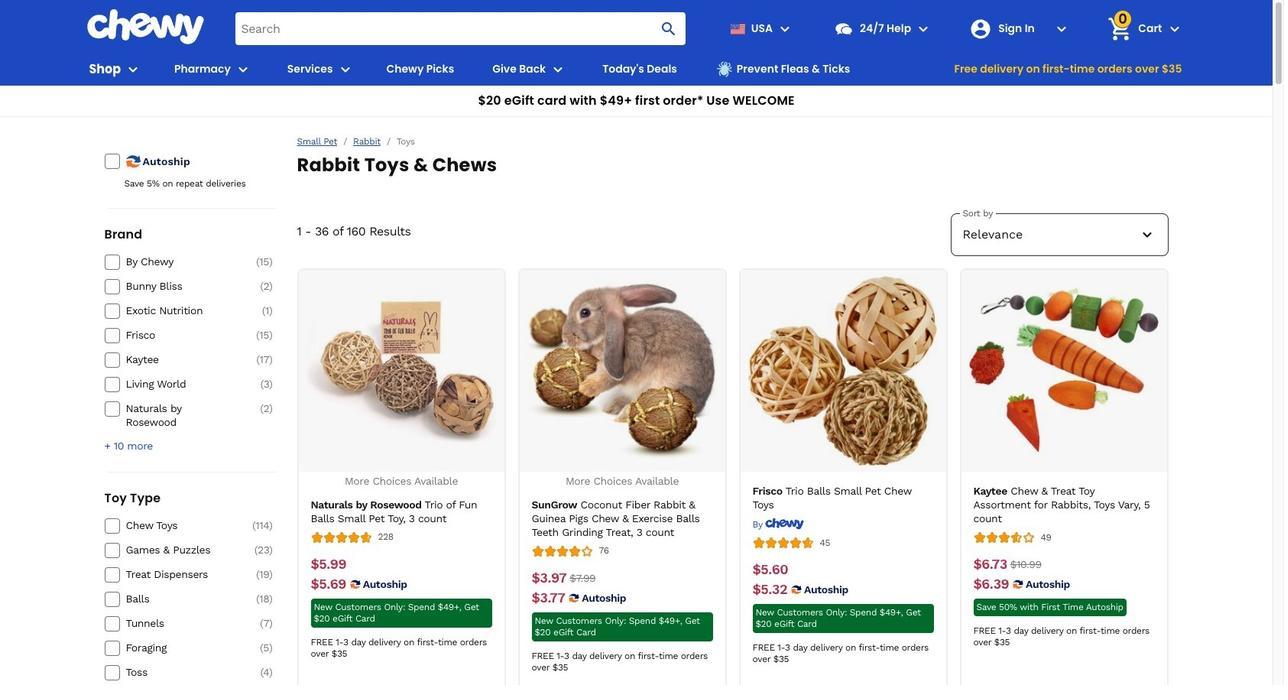 Task type: describe. For each thing, give the bounding box(es) containing it.
frisco trio balls small pet chew toys image
[[749, 276, 938, 466]]

submit search image
[[660, 20, 678, 38]]

kaytee chew & treat toy assortment for rabbits, toys vary, 5 count image
[[970, 276, 1159, 466]]

account menu image
[[1053, 20, 1072, 38]]

help menu image
[[915, 20, 933, 38]]

cart menu image
[[1166, 20, 1184, 38]]

site banner
[[0, 0, 1273, 117]]

chewy image
[[766, 518, 805, 530]]

change region menu image
[[776, 20, 795, 38]]

Search text field
[[235, 12, 686, 45]]

1 menu image from the left
[[124, 60, 142, 78]]



Task type: vqa. For each thing, say whether or not it's contained in the screenshot.
Items image
yes



Task type: locate. For each thing, give the bounding box(es) containing it.
chewy home image
[[86, 9, 205, 44]]

2 menu image from the left
[[336, 60, 355, 78]]

1 horizontal spatial menu image
[[336, 60, 355, 78]]

naturals by rosewood trio of fun balls small pet toy, 3 count image
[[307, 276, 496, 466]]

Product search field
[[235, 12, 686, 45]]

None text field
[[311, 556, 346, 573], [1011, 556, 1042, 573], [753, 561, 789, 578], [570, 570, 596, 586], [753, 581, 788, 598], [532, 589, 565, 606], [311, 556, 346, 573], [1011, 556, 1042, 573], [753, 561, 789, 578], [570, 570, 596, 586], [753, 581, 788, 598], [532, 589, 565, 606]]

menu image
[[124, 60, 142, 78], [336, 60, 355, 78]]

None text field
[[974, 556, 1008, 573], [532, 570, 567, 586], [311, 576, 346, 592], [974, 576, 1010, 593], [974, 556, 1008, 573], [532, 570, 567, 586], [311, 576, 346, 592], [974, 576, 1010, 593]]

sungrow coconut fiber rabbit & guinea pigs chew & exercise balls teeth grinding treat, 3 count image
[[528, 276, 717, 466]]

give back menu image
[[549, 60, 568, 78]]

pharmacy menu image
[[234, 60, 252, 78]]

items image
[[1107, 15, 1134, 42]]

0 horizontal spatial menu image
[[124, 60, 142, 78]]

chewy support image
[[834, 19, 854, 39]]



